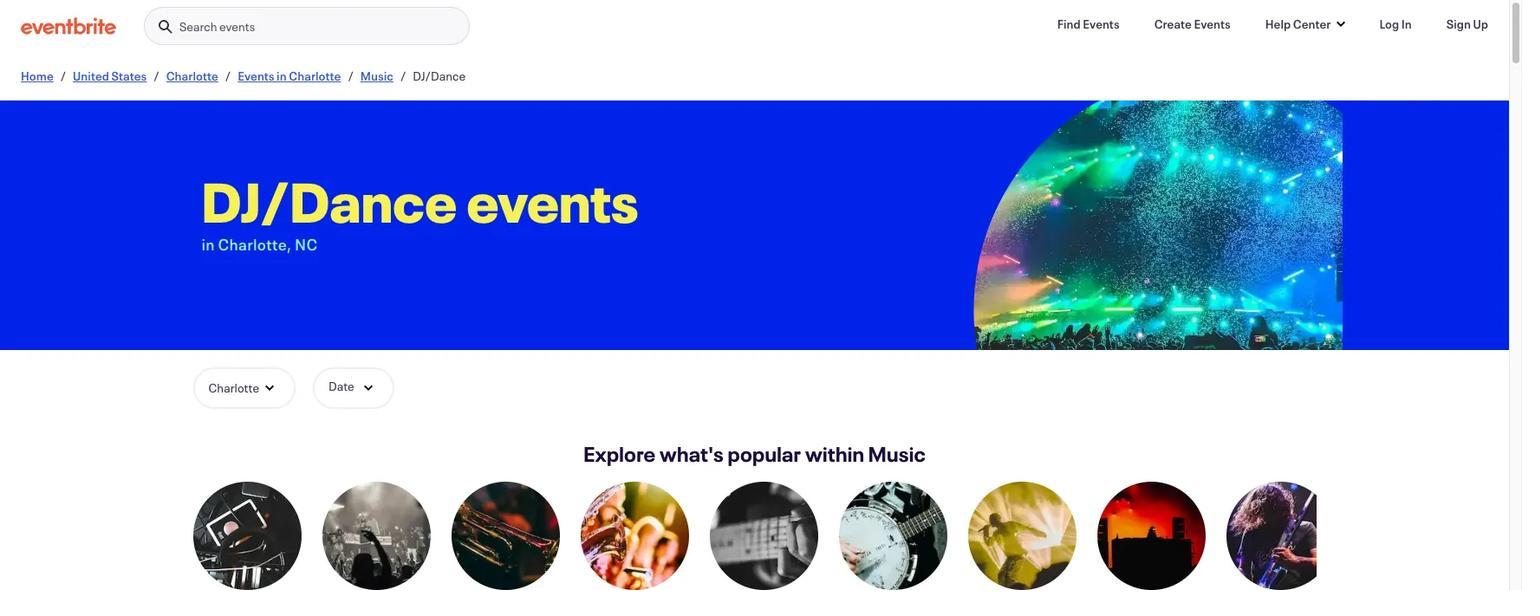 Task type: vqa. For each thing, say whether or not it's contained in the screenshot.
the date
yes



Task type: describe. For each thing, give the bounding box(es) containing it.
log
[[1380, 16, 1399, 32]]

popular
[[728, 440, 802, 468]]

0 vertical spatial dj/dance
[[413, 68, 466, 84]]

find
[[1057, 16, 1081, 32]]

dj/dance events in charlotte, nc
[[202, 165, 639, 255]]

in inside dj/dance events in charlotte, nc
[[202, 234, 215, 255]]

nc
[[295, 234, 318, 255]]

up
[[1473, 16, 1489, 32]]

find events link
[[1044, 7, 1134, 42]]

search
[[179, 18, 217, 35]]

home
[[21, 68, 54, 84]]

what's
[[660, 440, 724, 468]]

1 horizontal spatial music
[[869, 440, 926, 468]]

date
[[329, 378, 354, 394]]

home / united states / charlotte / events in charlotte / music / dj/dance
[[21, 68, 466, 84]]

0 horizontal spatial events
[[238, 68, 274, 84]]

create events
[[1155, 16, 1231, 32]]

events for create events
[[1194, 16, 1231, 32]]

within
[[805, 440, 865, 468]]

united states link
[[73, 68, 147, 84]]

charlotte button
[[193, 368, 296, 409]]

sign up link
[[1433, 7, 1502, 42]]

charlotte inside button
[[209, 380, 259, 396]]

explore
[[584, 440, 656, 468]]

home link
[[21, 68, 54, 84]]

0 vertical spatial in
[[277, 68, 287, 84]]

search events
[[179, 18, 255, 35]]

center
[[1293, 16, 1331, 32]]

5 / from the left
[[400, 68, 406, 84]]



Task type: locate. For each thing, give the bounding box(es) containing it.
/
[[60, 68, 66, 84], [154, 68, 159, 84], [225, 68, 231, 84], [348, 68, 354, 84], [400, 68, 406, 84]]

[object object] image
[[968, 101, 1343, 400]]

events
[[1083, 16, 1120, 32], [1194, 16, 1231, 32], [238, 68, 274, 84]]

eventbrite image
[[21, 17, 116, 35]]

events inside dj/dance events in charlotte, nc
[[467, 165, 639, 238]]

events for find events
[[1083, 16, 1120, 32]]

charlotte
[[166, 68, 218, 84], [289, 68, 341, 84], [209, 380, 259, 396]]

0 horizontal spatial events
[[219, 18, 255, 35]]

0 vertical spatial music
[[360, 68, 394, 84]]

find events
[[1057, 16, 1120, 32]]

1 horizontal spatial events
[[1083, 16, 1120, 32]]

united
[[73, 68, 109, 84]]

events down search events
[[238, 68, 274, 84]]

events
[[219, 18, 255, 35], [467, 165, 639, 238]]

in left charlotte,
[[202, 234, 215, 255]]

1 vertical spatial events
[[467, 165, 639, 238]]

0 vertical spatial events
[[219, 18, 255, 35]]

/ right charlotte link
[[225, 68, 231, 84]]

charlotte link
[[166, 68, 218, 84]]

music
[[360, 68, 394, 84], [869, 440, 926, 468]]

dj/dance
[[413, 68, 466, 84], [202, 165, 457, 238]]

music right within
[[869, 440, 926, 468]]

events for search
[[219, 18, 255, 35]]

3 / from the left
[[225, 68, 231, 84]]

1 horizontal spatial in
[[277, 68, 287, 84]]

events right find
[[1083, 16, 1120, 32]]

search events button
[[144, 7, 470, 46]]

events inside button
[[219, 18, 255, 35]]

2 horizontal spatial events
[[1194, 16, 1231, 32]]

states
[[111, 68, 147, 84]]

in
[[277, 68, 287, 84], [202, 234, 215, 255]]

/ left "music" link
[[348, 68, 354, 84]]

0 horizontal spatial music
[[360, 68, 394, 84]]

/ right states
[[154, 68, 159, 84]]

1 / from the left
[[60, 68, 66, 84]]

/ right home
[[60, 68, 66, 84]]

log in link
[[1366, 7, 1426, 42]]

0 horizontal spatial in
[[202, 234, 215, 255]]

in down search events button
[[277, 68, 287, 84]]

date button
[[313, 368, 394, 409]]

explore what's popular within music
[[584, 440, 926, 468]]

1 horizontal spatial events
[[467, 165, 639, 238]]

1 vertical spatial in
[[202, 234, 215, 255]]

sign
[[1447, 16, 1471, 32]]

events for dj/dance
[[467, 165, 639, 238]]

help center
[[1266, 16, 1331, 32]]

create events link
[[1141, 7, 1245, 42]]

dj/dance inside dj/dance events in charlotte, nc
[[202, 165, 457, 238]]

events right create on the top of the page
[[1194, 16, 1231, 32]]

create
[[1155, 16, 1192, 32]]

2 / from the left
[[154, 68, 159, 84]]

log in
[[1380, 16, 1412, 32]]

/ right "music" link
[[400, 68, 406, 84]]

music link
[[360, 68, 394, 84]]

charlotte,
[[218, 234, 292, 255]]

in
[[1402, 16, 1412, 32]]

1 vertical spatial music
[[869, 440, 926, 468]]

music down search events button
[[360, 68, 394, 84]]

events in charlotte link
[[238, 68, 341, 84]]

1 vertical spatial dj/dance
[[202, 165, 457, 238]]

help
[[1266, 16, 1291, 32]]

4 / from the left
[[348, 68, 354, 84]]

sign up
[[1447, 16, 1489, 32]]



